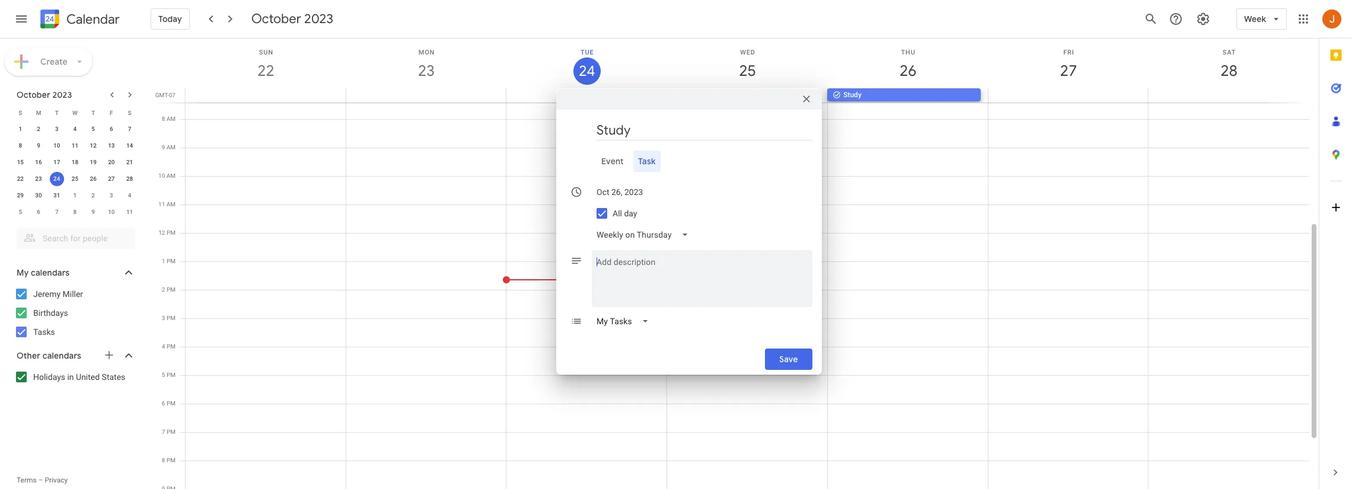 Task type: vqa. For each thing, say whether or not it's contained in the screenshot.


Task type: locate. For each thing, give the bounding box(es) containing it.
1 horizontal spatial 22
[[257, 61, 274, 81]]

8 pm
[[162, 457, 176, 464]]

27
[[1060, 61, 1077, 81], [108, 176, 115, 182]]

cell down the 24 link
[[507, 88, 667, 103]]

2 vertical spatial 3
[[162, 315, 165, 321]]

3
[[55, 126, 58, 132], [110, 192, 113, 199], [162, 315, 165, 321]]

1 vertical spatial 22
[[17, 176, 24, 182]]

am up the 12 pm
[[167, 201, 176, 208]]

8 down 7 pm
[[162, 457, 165, 464]]

1 horizontal spatial 3
[[110, 192, 113, 199]]

november 4 element
[[123, 189, 137, 203]]

am
[[167, 116, 176, 122], [167, 144, 176, 151], [167, 173, 176, 179], [167, 201, 176, 208]]

2 am from the top
[[167, 144, 176, 151]]

4 for 4 pm
[[162, 343, 165, 350]]

2 horizontal spatial 9
[[162, 144, 165, 151]]

october 2023 up m
[[17, 90, 72, 100]]

11
[[72, 142, 78, 149], [158, 201, 165, 208], [126, 209, 133, 215]]

2 down m
[[37, 126, 40, 132]]

3 pm
[[162, 315, 176, 321]]

0 horizontal spatial s
[[19, 109, 22, 116]]

cell down 25 link
[[667, 88, 828, 103]]

2 vertical spatial 1
[[162, 258, 165, 265]]

2 t from the left
[[91, 109, 95, 116]]

1 vertical spatial 26
[[90, 176, 97, 182]]

29 element
[[13, 189, 27, 203]]

0 horizontal spatial 25
[[72, 176, 78, 182]]

task button
[[633, 151, 660, 172]]

0 horizontal spatial 11
[[72, 142, 78, 149]]

0 vertical spatial 11
[[72, 142, 78, 149]]

1 vertical spatial 1
[[73, 192, 77, 199]]

0 horizontal spatial 10
[[53, 142, 60, 149]]

2 for 2 pm
[[162, 286, 165, 293]]

grid containing 22
[[152, 39, 1319, 489]]

today
[[158, 14, 182, 24]]

None field
[[592, 224, 698, 246], [592, 311, 658, 332], [592, 224, 698, 246], [592, 311, 658, 332]]

22
[[257, 61, 274, 81], [17, 176, 24, 182]]

27 down 20 element
[[108, 176, 115, 182]]

2
[[37, 126, 40, 132], [92, 192, 95, 199], [162, 286, 165, 293]]

6 row from the top
[[11, 187, 139, 204]]

3 am from the top
[[167, 173, 176, 179]]

0 horizontal spatial tab list
[[566, 151, 813, 172]]

calendar
[[66, 11, 120, 28]]

pm for 8 pm
[[167, 457, 176, 464]]

0 vertical spatial 6
[[110, 126, 113, 132]]

1 down the 12 pm
[[162, 258, 165, 265]]

2 vertical spatial 2
[[162, 286, 165, 293]]

2 vertical spatial 6
[[162, 400, 165, 407]]

1 vertical spatial 12
[[159, 230, 165, 236]]

pm for 12 pm
[[167, 230, 176, 236]]

1 horizontal spatial 28
[[1220, 61, 1237, 81]]

1 pm
[[162, 258, 176, 265]]

3 row from the top
[[11, 138, 139, 154]]

5 up '12' element
[[92, 126, 95, 132]]

1 horizontal spatial 27
[[1060, 61, 1077, 81]]

8
[[162, 116, 165, 122], [19, 142, 22, 149], [73, 209, 77, 215], [162, 457, 165, 464]]

4 down the w
[[73, 126, 77, 132]]

0 horizontal spatial t
[[55, 109, 59, 116]]

row containing 8
[[11, 138, 139, 154]]

study row
[[180, 88, 1319, 103]]

4 cell from the left
[[667, 88, 828, 103]]

5 down 29 element
[[19, 209, 22, 215]]

cell down 22 link
[[186, 88, 346, 103]]

0 vertical spatial 23
[[417, 61, 434, 81]]

birthdays
[[33, 308, 68, 318]]

0 vertical spatial 3
[[55, 126, 58, 132]]

0 vertical spatial 7
[[128, 126, 131, 132]]

12
[[90, 142, 97, 149], [159, 230, 165, 236]]

10 up the 11 am
[[158, 173, 165, 179]]

26 inside 'row group'
[[90, 176, 97, 182]]

s left m
[[19, 109, 22, 116]]

gmt-
[[155, 92, 169, 98]]

2 horizontal spatial 6
[[162, 400, 165, 407]]

1 vertical spatial 6
[[37, 209, 40, 215]]

5 inside "grid"
[[162, 372, 165, 378]]

sat
[[1223, 49, 1236, 56]]

17
[[53, 159, 60, 165]]

mon 23
[[417, 49, 435, 81]]

1 vertical spatial 23
[[35, 176, 42, 182]]

0 vertical spatial october 2023
[[251, 11, 333, 27]]

2 pm from the top
[[167, 258, 176, 265]]

cell
[[186, 88, 346, 103], [346, 88, 507, 103], [507, 88, 667, 103], [667, 88, 828, 103], [988, 88, 1149, 103], [1149, 88, 1309, 103]]

None search field
[[0, 223, 147, 249]]

1 vertical spatial 4
[[128, 192, 131, 199]]

28 down sat
[[1220, 61, 1237, 81]]

24 down the 17 element
[[53, 176, 60, 182]]

am down 8 am
[[167, 144, 176, 151]]

1 horizontal spatial 26
[[899, 61, 916, 81]]

1 vertical spatial 3
[[110, 192, 113, 199]]

6 pm from the top
[[167, 372, 176, 378]]

10 for 10 am
[[158, 173, 165, 179]]

1 vertical spatial 5
[[19, 209, 22, 215]]

pm for 5 pm
[[167, 372, 176, 378]]

22 inside '22' element
[[17, 176, 24, 182]]

1 horizontal spatial 4
[[128, 192, 131, 199]]

t
[[55, 109, 59, 116], [91, 109, 95, 116]]

jeremy
[[33, 289, 61, 299]]

october 2023 up sun
[[251, 11, 333, 27]]

other
[[17, 351, 40, 361]]

20 element
[[104, 155, 119, 170]]

7 down 31 element
[[55, 209, 58, 215]]

1 up 15
[[19, 126, 22, 132]]

october 2023 grid
[[11, 104, 139, 221]]

2 cell from the left
[[346, 88, 507, 103]]

9 down november 2 element
[[92, 209, 95, 215]]

settings menu image
[[1196, 12, 1211, 26]]

5 pm
[[162, 372, 176, 378]]

2023
[[304, 11, 333, 27], [52, 90, 72, 100]]

pm up 4 pm
[[167, 315, 176, 321]]

10 for november 10 element
[[108, 209, 115, 215]]

1 vertical spatial october 2023
[[17, 90, 72, 100]]

all
[[613, 209, 622, 218]]

s
[[19, 109, 22, 116], [128, 109, 131, 116]]

am for 9 am
[[167, 144, 176, 151]]

main drawer image
[[14, 12, 28, 26]]

4 row from the top
[[11, 154, 139, 171]]

cell down 28 link on the right
[[1149, 88, 1309, 103]]

26 down thu
[[899, 61, 916, 81]]

3 pm from the top
[[167, 286, 176, 293]]

1 horizontal spatial 10
[[108, 209, 115, 215]]

1
[[19, 126, 22, 132], [73, 192, 77, 199], [162, 258, 165, 265]]

6 up 7 pm
[[162, 400, 165, 407]]

4 am from the top
[[167, 201, 176, 208]]

1 vertical spatial 28
[[126, 176, 133, 182]]

1 horizontal spatial 2
[[92, 192, 95, 199]]

7
[[128, 126, 131, 132], [55, 209, 58, 215], [162, 429, 165, 435]]

fri 27
[[1060, 49, 1077, 81]]

1 horizontal spatial 25
[[738, 61, 755, 81]]

9 up 10 am
[[162, 144, 165, 151]]

1 vertical spatial 10
[[158, 173, 165, 179]]

1 horizontal spatial 7
[[128, 126, 131, 132]]

7 row from the top
[[11, 204, 139, 221]]

1 down 25 element
[[73, 192, 77, 199]]

november 10 element
[[104, 205, 119, 219]]

9 up 16
[[37, 142, 40, 149]]

0 vertical spatial 2023
[[304, 11, 333, 27]]

11 up 18
[[72, 142, 78, 149]]

other calendars button
[[2, 346, 147, 365]]

1 vertical spatial 27
[[108, 176, 115, 182]]

6
[[110, 126, 113, 132], [37, 209, 40, 215], [162, 400, 165, 407]]

8 am
[[162, 116, 176, 122]]

calendars for other calendars
[[42, 351, 81, 361]]

2 vertical spatial 7
[[162, 429, 165, 435]]

25 element
[[68, 172, 82, 186]]

4
[[73, 126, 77, 132], [128, 192, 131, 199], [162, 343, 165, 350]]

other calendars
[[17, 351, 81, 361]]

t left f
[[91, 109, 95, 116]]

10 down november 3 element
[[108, 209, 115, 215]]

in
[[67, 373, 74, 382]]

4 pm from the top
[[167, 315, 176, 321]]

10 up 17
[[53, 142, 60, 149]]

t left the w
[[55, 109, 59, 116]]

pm up 8 pm
[[167, 429, 176, 435]]

october
[[251, 11, 301, 27], [17, 90, 50, 100]]

12 inside '12' element
[[90, 142, 97, 149]]

week button
[[1237, 5, 1287, 33]]

0 horizontal spatial 23
[[35, 176, 42, 182]]

0 vertical spatial 25
[[738, 61, 755, 81]]

1 vertical spatial 2023
[[52, 90, 72, 100]]

1 vertical spatial calendars
[[42, 351, 81, 361]]

5 for november 5 element
[[19, 209, 22, 215]]

12 pm
[[159, 230, 176, 236]]

calendars
[[31, 268, 70, 278], [42, 351, 81, 361]]

0 horizontal spatial 2023
[[52, 90, 72, 100]]

4 up 5 pm
[[162, 343, 165, 350]]

11 for november 11 "element"
[[126, 209, 133, 215]]

0 horizontal spatial 26
[[90, 176, 97, 182]]

11 down 10 am
[[158, 201, 165, 208]]

create button
[[5, 47, 92, 76]]

0 horizontal spatial october
[[17, 90, 50, 100]]

0 horizontal spatial 4
[[73, 126, 77, 132]]

10 am
[[158, 173, 176, 179]]

3 up 4 pm
[[162, 315, 165, 321]]

0 horizontal spatial 6
[[37, 209, 40, 215]]

5 row from the top
[[11, 171, 139, 187]]

10 element
[[50, 139, 64, 153]]

1 cell from the left
[[186, 88, 346, 103]]

4 down the 28 element
[[128, 192, 131, 199]]

16 element
[[31, 155, 46, 170]]

pm up 6 pm
[[167, 372, 176, 378]]

27 link
[[1055, 58, 1083, 85]]

28 down 21 element
[[126, 176, 133, 182]]

grid
[[152, 39, 1319, 489]]

am for 10 am
[[167, 173, 176, 179]]

my
[[17, 268, 29, 278]]

0 horizontal spatial 3
[[55, 126, 58, 132]]

5 down 4 pm
[[162, 372, 165, 378]]

26
[[899, 61, 916, 81], [90, 176, 97, 182]]

4 for november 4 element
[[128, 192, 131, 199]]

terms
[[17, 476, 37, 485]]

27 inside row
[[108, 176, 115, 182]]

2 horizontal spatial 10
[[158, 173, 165, 179]]

1 horizontal spatial s
[[128, 109, 131, 116]]

row containing 1
[[11, 121, 139, 138]]

0 horizontal spatial 7
[[55, 209, 58, 215]]

2 horizontal spatial 2
[[162, 286, 165, 293]]

Add description text field
[[592, 255, 813, 298]]

am down 9 am
[[167, 173, 176, 179]]

28
[[1220, 61, 1237, 81], [126, 176, 133, 182]]

2 row from the top
[[11, 121, 139, 138]]

cell down 23 link
[[346, 88, 507, 103]]

3 inside "grid"
[[162, 315, 165, 321]]

calendar heading
[[64, 11, 120, 28]]

25 down 18 element
[[72, 176, 78, 182]]

19
[[90, 159, 97, 165]]

pm
[[167, 230, 176, 236], [167, 258, 176, 265], [167, 286, 176, 293], [167, 315, 176, 321], [167, 343, 176, 350], [167, 372, 176, 378], [167, 400, 176, 407], [167, 429, 176, 435], [167, 457, 176, 464]]

s right f
[[128, 109, 131, 116]]

1 inside "grid"
[[162, 258, 165, 265]]

5
[[92, 126, 95, 132], [19, 209, 22, 215], [162, 372, 165, 378]]

0 vertical spatial 27
[[1060, 61, 1077, 81]]

0 vertical spatial 5
[[92, 126, 95, 132]]

5 pm from the top
[[167, 343, 176, 350]]

pm down 5 pm
[[167, 400, 176, 407]]

25 inside wed 25
[[738, 61, 755, 81]]

Search for people text field
[[24, 228, 128, 249]]

0 horizontal spatial 22
[[17, 176, 24, 182]]

0 vertical spatial 1
[[19, 126, 22, 132]]

2 vertical spatial 11
[[126, 209, 133, 215]]

1 horizontal spatial 11
[[126, 209, 133, 215]]

cell down 27 link
[[988, 88, 1149, 103]]

23 down mon at the left of page
[[417, 61, 434, 81]]

24 down tue
[[578, 62, 595, 81]]

tasks
[[33, 327, 55, 337]]

row
[[11, 104, 139, 121], [11, 121, 139, 138], [11, 138, 139, 154], [11, 154, 139, 171], [11, 171, 139, 187], [11, 187, 139, 204], [11, 204, 139, 221]]

1 pm from the top
[[167, 230, 176, 236]]

4 pm
[[162, 343, 176, 350]]

1 t from the left
[[55, 109, 59, 116]]

2 horizontal spatial 7
[[162, 429, 165, 435]]

0 horizontal spatial 2
[[37, 126, 40, 132]]

1 vertical spatial 24
[[53, 176, 60, 182]]

5 for 5 pm
[[162, 372, 165, 378]]

today button
[[151, 5, 190, 33]]

22 down 15 element at the top of page
[[17, 176, 24, 182]]

12 up 19
[[90, 142, 97, 149]]

2 horizontal spatial 4
[[162, 343, 165, 350]]

8 up 15
[[19, 142, 22, 149]]

12 down the 11 am
[[159, 230, 165, 236]]

0 vertical spatial 26
[[899, 61, 916, 81]]

tab list
[[1320, 39, 1352, 456], [566, 151, 813, 172]]

november 1 element
[[68, 189, 82, 203]]

11 inside "element"
[[72, 142, 78, 149]]

0 horizontal spatial 5
[[19, 209, 22, 215]]

3 down 27 element in the top of the page
[[110, 192, 113, 199]]

1 horizontal spatial 12
[[159, 230, 165, 236]]

1 vertical spatial 7
[[55, 209, 58, 215]]

3 up the 10 element
[[55, 126, 58, 132]]

row containing s
[[11, 104, 139, 121]]

week
[[1245, 14, 1266, 24]]

28 element
[[123, 172, 137, 186]]

6 down f
[[110, 126, 113, 132]]

8 pm from the top
[[167, 429, 176, 435]]

9
[[37, 142, 40, 149], [162, 144, 165, 151], [92, 209, 95, 215]]

october 2023
[[251, 11, 333, 27], [17, 90, 72, 100]]

8 for november 8 element
[[73, 209, 77, 215]]

10
[[53, 142, 60, 149], [158, 173, 165, 179], [108, 209, 115, 215]]

am for 8 am
[[167, 116, 176, 122]]

1 horizontal spatial 23
[[417, 61, 434, 81]]

row group
[[11, 121, 139, 221]]

0 vertical spatial 2
[[37, 126, 40, 132]]

wed 25
[[738, 49, 755, 81]]

2 horizontal spatial 11
[[158, 201, 165, 208]]

tue 24
[[578, 49, 595, 81]]

1 horizontal spatial october
[[251, 11, 301, 27]]

pm up "2 pm"
[[167, 258, 176, 265]]

october up m
[[17, 90, 50, 100]]

6 down 30 element
[[37, 209, 40, 215]]

2 for november 2 element
[[92, 192, 95, 199]]

25 down wed on the right of the page
[[738, 61, 755, 81]]

11 element
[[68, 139, 82, 153]]

0 vertical spatial 12
[[90, 142, 97, 149]]

pm down 1 pm
[[167, 286, 176, 293]]

pm down 7 pm
[[167, 457, 176, 464]]

0 horizontal spatial 24
[[53, 176, 60, 182]]

privacy
[[45, 476, 68, 485]]

terms link
[[17, 476, 37, 485]]

pm down the 3 pm
[[167, 343, 176, 350]]

2 vertical spatial 5
[[162, 372, 165, 378]]

15 element
[[13, 155, 27, 170]]

calendars up jeremy at the bottom
[[31, 268, 70, 278]]

13 element
[[104, 139, 119, 153]]

1 vertical spatial 25
[[72, 176, 78, 182]]

calendars up in
[[42, 351, 81, 361]]

22 down sun
[[257, 61, 274, 81]]

november 9 element
[[86, 205, 100, 219]]

0 horizontal spatial 28
[[126, 176, 133, 182]]

8 down gmt-
[[162, 116, 165, 122]]

23 inside mon 23
[[417, 61, 434, 81]]

row group containing 1
[[11, 121, 139, 221]]

1 vertical spatial 2
[[92, 192, 95, 199]]

3 for 3 pm
[[162, 315, 165, 321]]

1 am from the top
[[167, 116, 176, 122]]

26 down 19 element
[[90, 176, 97, 182]]

pm up 1 pm
[[167, 230, 176, 236]]

2 vertical spatial 10
[[108, 209, 115, 215]]

24 inside 24, today element
[[53, 176, 60, 182]]

7 up 14
[[128, 126, 131, 132]]

am down 07 in the top of the page
[[167, 116, 176, 122]]

tab list containing event
[[566, 151, 813, 172]]

1 row from the top
[[11, 104, 139, 121]]

2 vertical spatial 4
[[162, 343, 165, 350]]

2 down 1 pm
[[162, 286, 165, 293]]

23 down 16 element
[[35, 176, 42, 182]]

15
[[17, 159, 24, 165]]

1 horizontal spatial 9
[[92, 209, 95, 215]]

27 down fri
[[1060, 61, 1077, 81]]

study
[[844, 91, 862, 99]]

8 down november 1 element
[[73, 209, 77, 215]]

7 inside the november 7 element
[[55, 209, 58, 215]]

11 down november 4 element
[[126, 209, 133, 215]]

calendars inside dropdown button
[[42, 351, 81, 361]]

7 pm from the top
[[167, 400, 176, 407]]

0 vertical spatial 24
[[578, 62, 595, 81]]

24
[[578, 62, 595, 81], [53, 176, 60, 182]]

0 vertical spatial 4
[[73, 126, 77, 132]]

25
[[738, 61, 755, 81], [72, 176, 78, 182]]

6 for the november 6 element
[[37, 209, 40, 215]]

row containing 5
[[11, 204, 139, 221]]

1 vertical spatial 11
[[158, 201, 165, 208]]

7 up 8 pm
[[162, 429, 165, 435]]

0 horizontal spatial 1
[[19, 126, 22, 132]]

2 down 26 element
[[92, 192, 95, 199]]

11 inside "element"
[[126, 209, 133, 215]]

9 pm from the top
[[167, 457, 176, 464]]

calendars inside "dropdown button"
[[31, 268, 70, 278]]

0 horizontal spatial 12
[[90, 142, 97, 149]]

0 horizontal spatial 27
[[108, 176, 115, 182]]

october up sun
[[251, 11, 301, 27]]

1 horizontal spatial 6
[[110, 126, 113, 132]]



Task type: describe. For each thing, give the bounding box(es) containing it.
9 for 9 am
[[162, 144, 165, 151]]

Add title text field
[[597, 122, 813, 139]]

pm for 1 pm
[[167, 258, 176, 265]]

holidays in united states
[[33, 373, 125, 382]]

create
[[40, 56, 68, 67]]

27 element
[[104, 172, 119, 186]]

november 6 element
[[31, 205, 46, 219]]

w
[[72, 109, 78, 116]]

5 cell from the left
[[988, 88, 1149, 103]]

2 pm
[[162, 286, 176, 293]]

28 inside row
[[126, 176, 133, 182]]

m
[[36, 109, 41, 116]]

1 for 1 pm
[[162, 258, 165, 265]]

1 for november 1 element
[[73, 192, 77, 199]]

sun 22
[[257, 49, 274, 81]]

pm for 4 pm
[[167, 343, 176, 350]]

holidays
[[33, 373, 65, 382]]

pm for 3 pm
[[167, 315, 176, 321]]

my calendars
[[17, 268, 70, 278]]

thu 26
[[899, 49, 916, 81]]

calendar element
[[38, 7, 120, 33]]

24 link
[[573, 58, 601, 85]]

18
[[72, 159, 78, 165]]

Start date text field
[[597, 185, 644, 199]]

calendars for my calendars
[[31, 268, 70, 278]]

0 vertical spatial october
[[251, 11, 301, 27]]

0 vertical spatial 28
[[1220, 61, 1237, 81]]

31 element
[[50, 189, 64, 203]]

task
[[638, 156, 656, 167]]

26 link
[[895, 58, 922, 85]]

28 link
[[1216, 58, 1243, 85]]

sun
[[259, 49, 273, 56]]

9 for november 9 element
[[92, 209, 95, 215]]

november 2 element
[[86, 189, 100, 203]]

30
[[35, 192, 42, 199]]

7 for 7 pm
[[162, 429, 165, 435]]

25 inside row
[[72, 176, 78, 182]]

20
[[108, 159, 115, 165]]

19 element
[[86, 155, 100, 170]]

pm for 7 pm
[[167, 429, 176, 435]]

–
[[38, 476, 43, 485]]

12 for 12 pm
[[159, 230, 165, 236]]

23 link
[[413, 58, 440, 85]]

november 8 element
[[68, 205, 82, 219]]

26 element
[[86, 172, 100, 186]]

0 vertical spatial 22
[[257, 61, 274, 81]]

1 horizontal spatial 5
[[92, 126, 95, 132]]

pm for 6 pm
[[167, 400, 176, 407]]

states
[[102, 373, 125, 382]]

november 3 element
[[104, 189, 119, 203]]

jeremy miller
[[33, 289, 83, 299]]

wed
[[740, 49, 755, 56]]

14
[[126, 142, 133, 149]]

11 for 11 "element"
[[72, 142, 78, 149]]

gmt-07
[[155, 92, 176, 98]]

27 inside "grid"
[[1060, 61, 1077, 81]]

tue
[[581, 49, 594, 56]]

1 horizontal spatial october 2023
[[251, 11, 333, 27]]

16
[[35, 159, 42, 165]]

23 element
[[31, 172, 46, 186]]

study button
[[828, 88, 981, 101]]

25 link
[[734, 58, 761, 85]]

24 cell
[[48, 171, 66, 187]]

31
[[53, 192, 60, 199]]

1 horizontal spatial tab list
[[1320, 39, 1352, 456]]

21
[[126, 159, 133, 165]]

0 horizontal spatial 9
[[37, 142, 40, 149]]

2 s from the left
[[128, 109, 131, 116]]

f
[[110, 109, 113, 116]]

30 element
[[31, 189, 46, 203]]

7 for the november 7 element
[[55, 209, 58, 215]]

6 cell from the left
[[1149, 88, 1309, 103]]

sat 28
[[1220, 49, 1237, 81]]

november 5 element
[[13, 205, 27, 219]]

22 link
[[252, 58, 280, 85]]

row containing 22
[[11, 171, 139, 187]]

7 pm
[[162, 429, 176, 435]]

0 horizontal spatial october 2023
[[17, 90, 72, 100]]

thu
[[901, 49, 916, 56]]

18 element
[[68, 155, 82, 170]]

6 for 6 pm
[[162, 400, 165, 407]]

23 inside row
[[35, 176, 42, 182]]

8 for 8 am
[[162, 116, 165, 122]]

row containing 15
[[11, 154, 139, 171]]

add other calendars image
[[103, 349, 115, 361]]

1 vertical spatial october
[[17, 90, 50, 100]]

1 horizontal spatial 24
[[578, 62, 595, 81]]

all day
[[613, 209, 637, 218]]

11 for 11 am
[[158, 201, 165, 208]]

miller
[[63, 289, 83, 299]]

event button
[[597, 151, 629, 172]]

17 element
[[50, 155, 64, 170]]

13
[[108, 142, 115, 149]]

29
[[17, 192, 24, 199]]

row containing 29
[[11, 187, 139, 204]]

event
[[601, 156, 624, 167]]

november 11 element
[[123, 205, 137, 219]]

3 for november 3 element
[[110, 192, 113, 199]]

1 s from the left
[[19, 109, 22, 116]]

12 for 12
[[90, 142, 97, 149]]

6 pm
[[162, 400, 176, 407]]

day
[[624, 209, 637, 218]]

my calendars button
[[2, 263, 147, 282]]

10 for the 10 element
[[53, 142, 60, 149]]

12 element
[[86, 139, 100, 153]]

3 cell from the left
[[507, 88, 667, 103]]

24, today element
[[50, 172, 64, 186]]

my calendars list
[[2, 285, 147, 342]]

1 horizontal spatial 2023
[[304, 11, 333, 27]]

mon
[[419, 49, 435, 56]]

22 element
[[13, 172, 27, 186]]

11 am
[[158, 201, 176, 208]]

terms – privacy
[[17, 476, 68, 485]]

14 element
[[123, 139, 137, 153]]

privacy link
[[45, 476, 68, 485]]

9 am
[[162, 144, 176, 151]]

8 for 8 pm
[[162, 457, 165, 464]]

united
[[76, 373, 100, 382]]

november 7 element
[[50, 205, 64, 219]]

am for 11 am
[[167, 201, 176, 208]]

07
[[169, 92, 176, 98]]

21 element
[[123, 155, 137, 170]]

pm for 2 pm
[[167, 286, 176, 293]]

fri
[[1064, 49, 1075, 56]]



